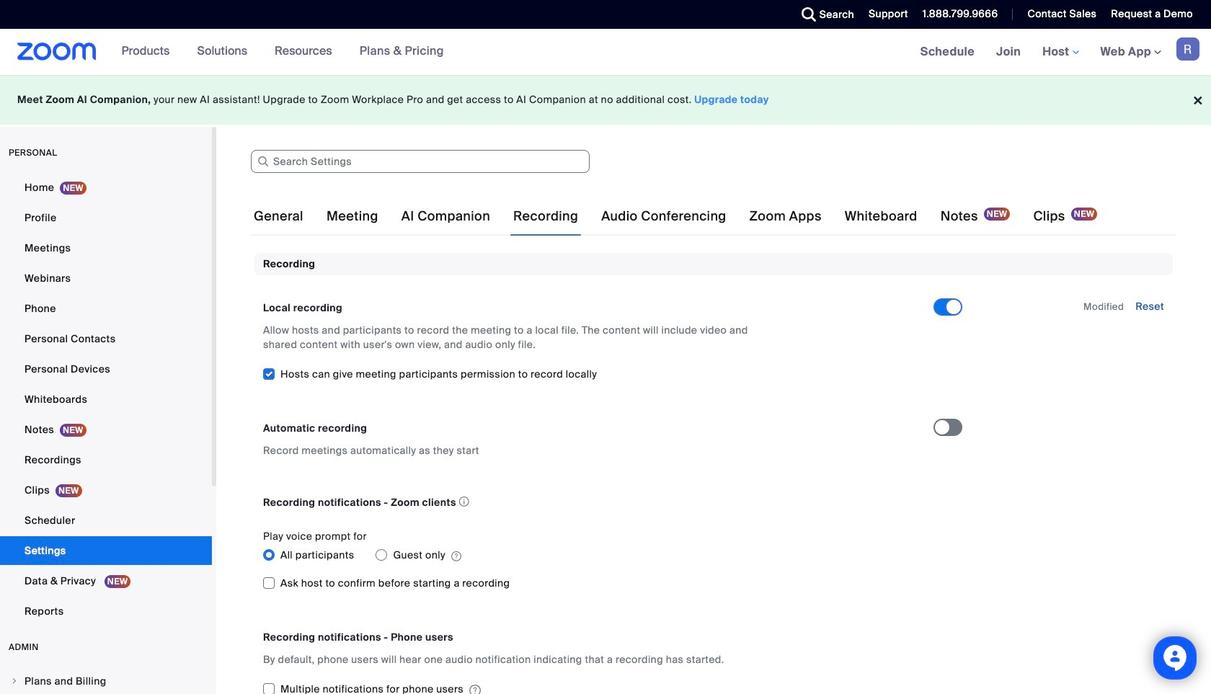 Task type: describe. For each thing, give the bounding box(es) containing it.
application inside recording "element"
[[263, 493, 921, 512]]

zoom logo image
[[17, 43, 96, 61]]

option group inside recording "element"
[[263, 544, 934, 567]]

info outline image
[[459, 493, 470, 512]]

Search Settings text field
[[251, 150, 590, 173]]

meetings navigation
[[910, 29, 1212, 76]]



Task type: locate. For each thing, give the bounding box(es) containing it.
option group
[[263, 544, 934, 567]]

profile picture image
[[1177, 38, 1200, 61]]

footer
[[0, 75, 1212, 125]]

recording element
[[255, 253, 1174, 695]]

banner
[[0, 29, 1212, 76]]

learn more about multiple notifications for phone users image
[[470, 684, 481, 695]]

menu item
[[0, 668, 212, 695]]

right image
[[10, 677, 19, 686]]

tabs of my account settings page tab list
[[251, 196, 1101, 237]]

personal menu menu
[[0, 173, 212, 628]]

product information navigation
[[111, 29, 455, 75]]

application
[[263, 493, 921, 512]]

learn more about guest only image
[[451, 551, 462, 564]]



Task type: vqa. For each thing, say whether or not it's contained in the screenshot.
window new icon
no



